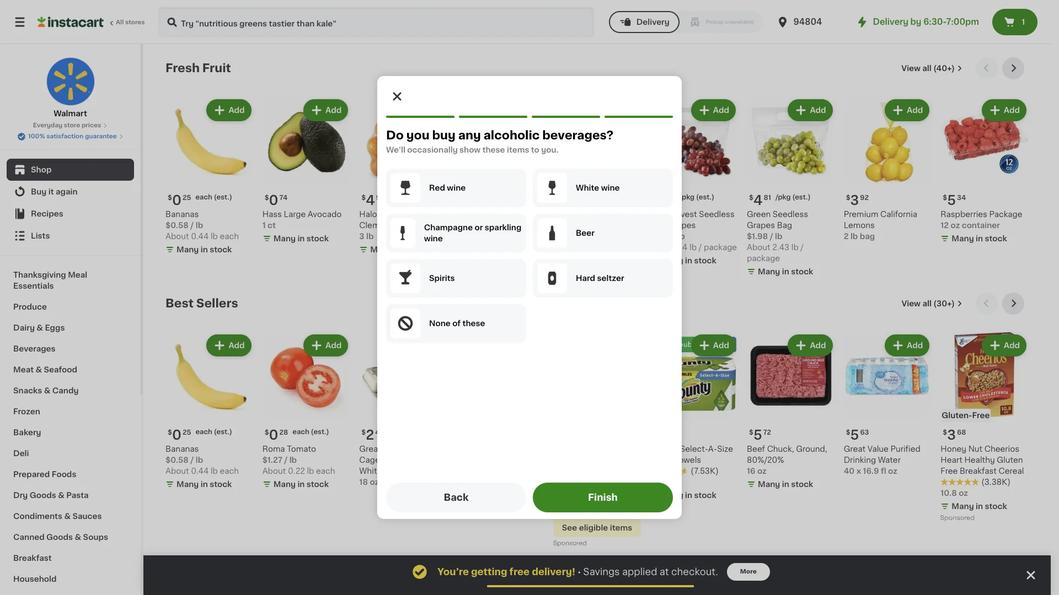 Task type: describe. For each thing, give the bounding box(es) containing it.
free
[[510, 568, 530, 577]]

/pkg (est.) for 23
[[680, 194, 715, 201]]

many down 12 ct
[[661, 492, 683, 500]]

many down lime 42 1 each
[[564, 235, 587, 243]]

stores
[[125, 19, 145, 25]]

wine for red wine
[[447, 184, 466, 192]]

occasionally
[[407, 146, 458, 154]]

1.48
[[567, 492, 583, 500]]

74
[[280, 195, 288, 201]]

many in stock inside button
[[467, 481, 523, 489]]

prices
[[82, 122, 101, 129]]

prepared foods
[[13, 471, 76, 479]]

$ 5 72
[[749, 429, 771, 442]]

value for 2
[[383, 446, 404, 454]]

10.8
[[941, 490, 957, 498]]

$ for $ 2 42
[[362, 430, 366, 437]]

$ 3 92
[[846, 194, 869, 207]]

goods for dry
[[30, 492, 56, 500]]

california for premium california lemons 2 lb bag
[[881, 211, 918, 218]]

prepared foods link
[[7, 465, 134, 486]]

towels
[[675, 457, 701, 465]]

100% satisfaction guarantee
[[28, 134, 117, 140]]

beer
[[576, 230, 595, 237]]

thanksgiving meal essentials link
[[7, 265, 134, 297]]

raspberries package 12 oz container
[[941, 211, 1023, 229]]

/ right $1.98
[[770, 233, 773, 240]]

clementines
[[359, 222, 409, 229]]

42 inside lime 42 1 each
[[574, 211, 584, 218]]

80%/20%
[[747, 457, 784, 465]]

sun
[[650, 211, 665, 218]]

2 vertical spatial sponsored badge image
[[553, 541, 587, 548]]

great value grade aa cage free large white eggs 18 oz
[[359, 446, 442, 487]]

40
[[844, 468, 855, 476]]

condiments & sauces
[[13, 513, 102, 521]]

25 for $ 0 25 each (est.)
[[183, 195, 191, 201]]

dairy & eggs link
[[7, 318, 134, 339]]

drinking
[[844, 457, 876, 465]]

/pkg for 23
[[680, 194, 695, 201]]

service type group
[[609, 11, 763, 33]]

purified
[[891, 446, 921, 454]]

/pkg (est.) for 4
[[776, 194, 811, 201]]

sauces
[[73, 513, 102, 521]]

produce link
[[7, 297, 134, 318]]

42 inside "$ 2 42"
[[375, 430, 384, 437]]

gluten-free
[[942, 412, 990, 420]]

show
[[460, 146, 481, 154]]

value for 5
[[868, 446, 889, 454]]

breakfast link
[[7, 548, 134, 569]]

25 for $ 0 25
[[183, 430, 191, 437]]

walmart
[[54, 110, 87, 118]]

0 for $ 0 25 each (est.)
[[172, 194, 181, 207]]

fresh fruit
[[166, 62, 231, 74]]

$0.25 each (estimated) element for 4
[[166, 190, 254, 209]]

0 vertical spatial eggs
[[45, 324, 65, 332]]

great for 5
[[844, 446, 866, 454]]

seedless inside sun harvest seedless red grapes $2.18 / lb about 2.4 lb / package
[[699, 211, 735, 218]]

many down $ 0 25 each (est.) on the top left of the page
[[177, 246, 199, 254]]

0 for $ 0 25
[[172, 429, 181, 442]]

0 for $ 0 74
[[269, 194, 278, 207]]

meat & seafood
[[13, 366, 77, 374]]

16.9
[[863, 468, 879, 476]]

see eligible items button
[[553, 519, 641, 538]]

see eligible items
[[562, 525, 632, 533]]

5 for $ 5 34
[[948, 194, 956, 207]]

about inside green seedless grapes bag $1.98 / lb about 2.43 lb / package
[[747, 244, 771, 251]]

1 item carousel region from the top
[[166, 57, 1029, 284]]

in inside button
[[491, 481, 499, 489]]

$5.23 per package (estimated) element
[[650, 190, 738, 209]]

0.22
[[288, 468, 305, 476]]

fl
[[881, 468, 887, 476]]

package
[[990, 211, 1023, 218]]

many down $ 0 25
[[177, 481, 199, 489]]

shop
[[31, 166, 52, 174]]

5 left 23
[[657, 194, 666, 207]]

everyday store prices
[[33, 122, 101, 129]]

12 inside raspberries package 12 oz container
[[941, 222, 949, 229]]

$2.18
[[650, 233, 671, 240]]

& inside "link"
[[75, 534, 81, 542]]

none
[[429, 320, 451, 328]]

1 vertical spatial these
[[463, 320, 485, 328]]

deli
[[13, 450, 29, 458]]

100%
[[28, 134, 45, 140]]

4 for $ 4 97
[[366, 194, 375, 207]]

lime 42 1 each
[[553, 211, 584, 229]]

buy it again
[[31, 188, 78, 196]]

6:30-
[[924, 18, 947, 26]]

snacks & candy link
[[7, 381, 134, 402]]

/ right 2.43 at top right
[[801, 244, 804, 251]]

(est.) inside $5.23 per package (estimated) element
[[696, 194, 715, 201]]

18
[[359, 479, 368, 487]]

many down 10.8 oz at bottom
[[952, 503, 974, 511]]

bananas $0.58 / lb about 0.44 lb each for 2
[[166, 446, 239, 476]]

3 for $ 3 68
[[948, 429, 956, 442]]

more button
[[727, 564, 770, 582]]

great for 2
[[359, 446, 381, 454]]

bananas for 4
[[166, 211, 199, 218]]

all for 5
[[923, 65, 932, 72]]

chuck,
[[767, 446, 794, 454]]

finish button
[[533, 483, 673, 513]]

oz right 10.8
[[959, 490, 968, 498]]

ct inside the hass large avocado 1 ct
[[268, 222, 276, 229]]

hass large avocado 1 ct
[[262, 211, 342, 229]]

delivery!
[[532, 568, 575, 577]]

hass
[[262, 211, 282, 218]]

(est.) for $ 0 28
[[311, 429, 329, 436]]

$ 2 42
[[362, 429, 384, 442]]

aa
[[432, 446, 442, 454]]

each (est.) for $ 0 28
[[293, 429, 329, 436]]

• savings applied at checkout.
[[578, 568, 718, 577]]

many down 80%/20% at the bottom right
[[758, 481, 780, 489]]

eligible
[[579, 525, 608, 533]]

$ for $ 5 72
[[749, 430, 754, 437]]

delivery button
[[609, 11, 680, 33]]

/ right "2.4"
[[699, 244, 702, 251]]

a-
[[708, 446, 717, 454]]

$ for $ 5 34
[[943, 195, 948, 201]]

goods for canned
[[46, 534, 73, 542]]

many down container
[[952, 235, 974, 243]]

white inside add your shopping preferences element
[[576, 184, 599, 192]]

(40+)
[[934, 65, 955, 72]]

condiments & sauces link
[[7, 507, 134, 528]]

oz inside beef chuck, ground, 80%/20% 16 oz
[[758, 468, 767, 476]]

x inside great value purified drinking water 40 x 16.9 fl oz
[[857, 468, 861, 476]]

champagne
[[424, 224, 473, 232]]

0.44 for 4
[[191, 233, 209, 240]]

canned goods & soups
[[13, 534, 108, 542]]

large inside the hass large avocado 1 ct
[[284, 211, 306, 218]]

each inside roma tomato $1.27 / lb about 0.22 lb each
[[316, 468, 335, 476]]

$ for $ 3 92
[[846, 195, 851, 201]]

green seedless grapes bag $1.98 / lb about 2.43 lb / package
[[747, 211, 809, 262]]

again
[[56, 188, 78, 196]]

view for 5
[[902, 65, 921, 72]]

grapes inside sun harvest seedless red grapes $2.18 / lb about 2.4 lb / package
[[668, 222, 696, 229]]

more
[[740, 569, 757, 576]]

many down the hass large avocado 1 ct
[[274, 235, 296, 243]]

0 horizontal spatial breakfast
[[13, 555, 52, 563]]

canned
[[13, 534, 45, 542]]

$ 0 33
[[555, 194, 579, 207]]

each inside lime 42 1 each
[[558, 222, 578, 229]]

walmart link
[[46, 57, 95, 119]]

dairy & eggs
[[13, 324, 65, 332]]

lb inside halos california clementines 3 lb
[[366, 233, 374, 240]]

2 item carousel region from the top
[[166, 293, 1029, 555]]

$ 0 74
[[265, 194, 288, 207]]

free inside great value grade aa cage free large white eggs 18 oz
[[382, 457, 399, 465]]

81
[[764, 195, 771, 201]]

2 inside 2 strawberries 16 oz container
[[463, 194, 471, 207]]

oz inside great value grade aa cage free large white eggs 18 oz
[[370, 479, 379, 487]]

/pkg for 4
[[776, 194, 791, 201]]

/ inside roma tomato $1.27 / lb about 0.22 lb each
[[284, 457, 288, 465]]

many down 0.22
[[274, 481, 296, 489]]

eggs inside great value grade aa cage free large white eggs 18 oz
[[384, 468, 403, 476]]

8 x 1.48 oz
[[553, 492, 594, 500]]

28
[[280, 430, 288, 437]]

lb inside premium california lemons 2 lb bag
[[851, 233, 858, 240]]

household link
[[7, 569, 134, 590]]

16 inside 2 strawberries 16 oz container
[[456, 222, 465, 229]]

snacks
[[13, 387, 42, 395]]

(est.) for $ 0 25
[[214, 429, 232, 436]]

& for condiments
[[64, 513, 71, 521]]

lists link
[[7, 225, 134, 247]]

bakery
[[13, 429, 41, 437]]

we'll
[[386, 146, 406, 154]]

about inside roma tomato $1.27 / lb about 0.22 lb each
[[262, 468, 286, 476]]

oz inside great value purified drinking water 40 x 16.9 fl oz
[[888, 468, 898, 476]]

3 for $ 3 92
[[851, 194, 859, 207]]

back
[[444, 494, 469, 503]]



Task type: locate. For each thing, give the bounding box(es) containing it.
$ 0 25
[[168, 429, 191, 442]]

2.4
[[676, 244, 688, 251]]

1 horizontal spatial items
[[610, 525, 632, 533]]

value inside great value grade aa cage free large white eggs 18 oz
[[383, 446, 404, 454]]

$ inside $ 3 68
[[943, 430, 948, 437]]

free down heart
[[941, 468, 958, 476]]

1 0.44 from the top
[[191, 233, 209, 240]]

$ inside $ 3 92
[[846, 195, 851, 201]]

5 23
[[657, 194, 675, 207]]

1 vertical spatial ct
[[660, 479, 668, 487]]

1 bananas from the top
[[166, 211, 199, 218]]

1 vertical spatial $0.25 each (estimated) element
[[166, 425, 254, 444]]

0 horizontal spatial each (est.)
[[196, 429, 232, 436]]

value left grade
[[383, 446, 404, 454]]

about down $1.98
[[747, 244, 771, 251]]

5 for $ 5 63
[[851, 429, 859, 442]]

large down grade
[[401, 457, 423, 465]]

0 vertical spatial x
[[857, 468, 861, 476]]

2 grapes from the left
[[668, 222, 696, 229]]

94804 button
[[776, 7, 842, 38]]

avocado
[[308, 211, 342, 218]]

do
[[386, 130, 404, 141]]

1 horizontal spatial 3
[[851, 194, 859, 207]]

1 horizontal spatial package
[[747, 255, 780, 262]]

many up back
[[467, 481, 490, 489]]

100% satisfaction guarantee button
[[17, 130, 124, 141]]

all stores link
[[38, 7, 146, 38]]

0 vertical spatial breakfast
[[960, 468, 997, 476]]

4 left 97
[[366, 194, 375, 207]]

2 horizontal spatial wine
[[601, 184, 620, 192]]

great up cage
[[359, 446, 381, 454]]

1 horizontal spatial free
[[941, 468, 958, 476]]

1 horizontal spatial seedless
[[773, 211, 809, 218]]

5 for $ 5 72
[[754, 429, 762, 442]]

/ right $1.27
[[284, 457, 288, 465]]

2 up cage
[[366, 429, 374, 442]]

$ inside $ 5 63
[[846, 430, 851, 437]]

grapes down green
[[747, 222, 775, 229]]

$ 4 97
[[362, 194, 384, 207]]

product group
[[166, 97, 254, 257], [262, 97, 351, 246], [359, 97, 448, 258], [456, 97, 544, 231], [553, 97, 641, 246], [650, 97, 738, 269], [747, 97, 835, 280], [844, 97, 932, 242], [941, 97, 1029, 246], [166, 333, 254, 493], [262, 333, 351, 493], [359, 333, 448, 489], [456, 333, 544, 503], [553, 333, 641, 550], [650, 333, 738, 504], [747, 333, 835, 493], [844, 333, 932, 477], [941, 333, 1029, 525]]

$ 5 34
[[943, 194, 966, 207]]

value up water
[[868, 446, 889, 454]]

snacks & candy
[[13, 387, 79, 395]]

42 up cage
[[375, 430, 384, 437]]

25 inside $ 0 25 each (est.)
[[183, 195, 191, 201]]

beverages link
[[7, 339, 134, 360]]

2 view from the top
[[902, 300, 921, 308]]

about down $ 0 25
[[166, 468, 189, 476]]

2 4 from the left
[[366, 194, 375, 207]]

(est.) inside $4.81 per package (estimated) 'element'
[[793, 194, 811, 201]]

/ up "2.4"
[[673, 233, 676, 240]]

2 /pkg (est.) from the left
[[680, 194, 715, 201]]

1 seedless from the left
[[773, 211, 809, 218]]

everyday
[[33, 122, 62, 129]]

16
[[456, 222, 465, 229], [747, 468, 756, 476]]

walmart logo image
[[46, 57, 95, 106]]

seedless up bag
[[773, 211, 809, 218]]

frozen
[[13, 408, 40, 416]]

fresh
[[166, 62, 200, 74]]

& for dairy
[[37, 324, 43, 332]]

25 inside $ 0 25
[[183, 430, 191, 437]]

by
[[911, 18, 922, 26]]

2 vertical spatial free
[[941, 468, 958, 476]]

beverages
[[13, 345, 55, 353]]

view left (30+)
[[902, 300, 921, 308]]

items inside do you buy any alcoholic beverages? we'll occasionally show these items to you.
[[507, 146, 529, 154]]

$1.98
[[747, 233, 768, 240]]

raspberries
[[941, 211, 988, 218]]

2 great from the left
[[844, 446, 866, 454]]

0 horizontal spatial delivery
[[637, 18, 670, 26]]

0 horizontal spatial 2
[[366, 429, 374, 442]]

0 vertical spatial ct
[[268, 222, 276, 229]]

2 $0.25 each (estimated) element from the top
[[166, 425, 254, 444]]

honey nut cheerios heart healthy gluten free breakfast cereal
[[941, 446, 1024, 476]]

0 vertical spatial $0.25 each (estimated) element
[[166, 190, 254, 209]]

sponsored badge image
[[456, 494, 490, 500], [941, 516, 974, 522], [553, 541, 587, 548]]

$0.58
[[166, 222, 189, 229], [166, 457, 189, 465]]

0 vertical spatial red
[[429, 184, 445, 192]]

oz down raspberries on the top of page
[[951, 222, 960, 229]]

white down cage
[[359, 468, 382, 476]]

0 horizontal spatial x
[[560, 492, 565, 500]]

each (est.) inside $0.25 each (estimated) element
[[196, 429, 232, 436]]

1 horizontal spatial grapes
[[747, 222, 775, 229]]

/pkg right 23
[[680, 194, 695, 201]]

condiments
[[13, 513, 62, 521]]

$ for $ 5 63
[[846, 430, 851, 437]]

ground,
[[796, 446, 827, 454]]

2 0.44 from the top
[[191, 468, 209, 476]]

x right 40
[[857, 468, 861, 476]]

lb
[[196, 222, 203, 229], [211, 233, 218, 240], [775, 233, 783, 240], [366, 233, 374, 240], [678, 233, 685, 240], [851, 233, 858, 240], [792, 244, 799, 251], [690, 244, 697, 251], [196, 457, 203, 465], [289, 457, 297, 465], [211, 468, 218, 476], [307, 468, 314, 476]]

0 horizontal spatial package
[[704, 244, 737, 251]]

(est.) up the harvest
[[696, 194, 715, 201]]

seltzer
[[597, 275, 624, 283]]

$4.81 per package (estimated) element
[[747, 190, 835, 209]]

$ for $ 0 25
[[168, 430, 172, 437]]

large inside great value grade aa cage free large white eggs 18 oz
[[401, 457, 423, 465]]

16 left the or
[[456, 222, 465, 229]]

(est.) left $ 0 74
[[214, 194, 232, 201]]

1 vertical spatial 2
[[844, 233, 849, 240]]

2 seedless from the left
[[699, 211, 735, 218]]

1 vertical spatial large
[[401, 457, 423, 465]]

0 for $ 0 33
[[560, 194, 569, 207]]

$ for $ 3 68
[[943, 430, 948, 437]]

goods down prepared foods
[[30, 492, 56, 500]]

$ for $ 0 33
[[555, 195, 560, 201]]

add
[[229, 106, 245, 114], [326, 106, 342, 114], [519, 106, 536, 114], [713, 106, 729, 114], [810, 106, 826, 114], [907, 106, 923, 114], [1004, 106, 1020, 114], [229, 342, 245, 350], [326, 342, 342, 350], [423, 342, 439, 350], [519, 342, 536, 350], [713, 342, 729, 350], [810, 342, 826, 350], [907, 342, 923, 350], [1004, 342, 1020, 350]]

package
[[704, 244, 737, 251], [747, 255, 780, 262]]

1 horizontal spatial x
[[857, 468, 861, 476]]

bananas down $ 0 25 each (est.) on the top left of the page
[[166, 211, 199, 218]]

2 vertical spatial 2
[[366, 429, 374, 442]]

1 grapes from the left
[[747, 222, 775, 229]]

each inside $ 0 25 each (est.)
[[196, 194, 212, 201]]

main content containing 0
[[143, 44, 1051, 596]]

2 all from the top
[[923, 300, 932, 308]]

2 horizontal spatial sponsored badge image
[[941, 516, 974, 522]]

$ inside $ 4 81
[[749, 195, 754, 201]]

halos
[[359, 211, 382, 218]]

canned goods & soups link
[[7, 528, 134, 548]]

/pkg (est.) inside $4.81 per package (estimated) 'element'
[[776, 194, 811, 201]]

bounty
[[650, 446, 678, 454]]

paper
[[650, 457, 673, 465]]

cereal
[[999, 468, 1024, 476]]

cheerios
[[985, 446, 1020, 454]]

1 vertical spatial 16
[[747, 468, 756, 476]]

1 horizontal spatial ct
[[660, 479, 668, 487]]

these down alcoholic
[[483, 146, 505, 154]]

large down the 74
[[284, 211, 306, 218]]

1 horizontal spatial value
[[868, 446, 889, 454]]

2 25 from the top
[[183, 430, 191, 437]]

& left candy
[[44, 387, 50, 395]]

about down $2.18
[[650, 244, 674, 251]]

1 25 from the top
[[183, 195, 191, 201]]

all left (30+)
[[923, 300, 932, 308]]

seedless down $5.23 per package (estimated) element
[[699, 211, 735, 218]]

$ inside $ 5 72
[[749, 430, 754, 437]]

3 left the 68
[[948, 429, 956, 442]]

bananas for 2
[[166, 446, 199, 454]]

& right "meat"
[[36, 366, 42, 374]]

1 view from the top
[[902, 65, 921, 72]]

$ inside $ 0 33
[[555, 195, 560, 201]]

& right dairy
[[37, 324, 43, 332]]

view all (30+)
[[902, 300, 955, 308]]

2 up strawberries
[[463, 194, 471, 207]]

1 horizontal spatial 1
[[553, 222, 557, 229]]

nut
[[969, 446, 983, 454]]

each (est.) up tomato
[[293, 429, 329, 436]]

package down 2.43 at top right
[[747, 255, 780, 262]]

1 vertical spatial items
[[610, 525, 632, 533]]

goods inside "link"
[[46, 534, 73, 542]]

gluten
[[997, 457, 1023, 465]]

0 vertical spatial view
[[902, 65, 921, 72]]

about inside sun harvest seedless red grapes $2.18 / lb about 2.4 lb / package
[[650, 244, 674, 251]]

water
[[878, 457, 901, 465]]

(est.) for $ 4 81
[[793, 194, 811, 201]]

stock inside button
[[501, 481, 523, 489]]

many inside button
[[467, 481, 490, 489]]

/pkg inside $4.81 per package (estimated) 'element'
[[776, 194, 791, 201]]

great inside great value grade aa cage free large white eggs 18 oz
[[359, 446, 381, 454]]

1 california from the left
[[383, 211, 421, 218]]

2 value from the left
[[868, 446, 889, 454]]

each (est.) for $ 0 25
[[196, 429, 232, 436]]

& left the pasta
[[58, 492, 64, 500]]

42 right lime
[[574, 211, 584, 218]]

0 vertical spatial white
[[576, 184, 599, 192]]

1 great from the left
[[359, 446, 381, 454]]

dry goods & pasta link
[[7, 486, 134, 507]]

wine inside champagne or sparkling wine
[[424, 235, 443, 243]]

items right eligible
[[610, 525, 632, 533]]

0 vertical spatial $0.58
[[166, 222, 189, 229]]

1 vertical spatial bananas $0.58 / lb about 0.44 lb each
[[166, 446, 239, 476]]

bananas down $ 0 25
[[166, 446, 199, 454]]

$0.58 for 2
[[166, 457, 189, 465]]

spirits
[[429, 275, 455, 283]]

oz inside product group
[[585, 492, 594, 500]]

california right the "premium"
[[881, 211, 918, 218]]

breakfast inside honey nut cheerios heart healthy gluten free breakfast cereal
[[960, 468, 997, 476]]

1 inside lime 42 1 each
[[553, 222, 557, 229]]

2 horizontal spatial 1
[[1022, 18, 1025, 26]]

in
[[298, 235, 305, 243], [588, 235, 596, 243], [976, 235, 983, 243], [201, 246, 208, 254], [395, 246, 402, 254], [685, 257, 693, 265], [782, 268, 789, 276], [201, 481, 208, 489], [491, 481, 499, 489], [782, 481, 789, 489], [298, 481, 305, 489], [685, 492, 693, 500], [976, 503, 983, 511], [588, 506, 596, 513]]

$ for $ 0 74
[[265, 195, 269, 201]]

16 inside beef chuck, ground, 80%/20% 16 oz
[[747, 468, 756, 476]]

0 vertical spatial 0.44
[[191, 233, 209, 240]]

/pkg (est.) up the harvest
[[680, 194, 715, 201]]

oz down strawberries
[[467, 222, 476, 229]]

tomato
[[287, 446, 316, 454]]

items down alcoholic
[[507, 146, 529, 154]]

prepared
[[13, 471, 50, 479]]

ct down the paper
[[660, 479, 668, 487]]

0 for $ 0 28
[[269, 429, 278, 442]]

pasta
[[66, 492, 89, 500]]

$ for $ 4 81
[[749, 195, 754, 201]]

delivery inside button
[[637, 18, 670, 26]]

0 horizontal spatial 12
[[650, 479, 658, 487]]

free inside honey nut cheerios heart healthy gluten free breakfast cereal
[[941, 468, 958, 476]]

1 vertical spatial 0.44
[[191, 468, 209, 476]]

sponsored badge image for many in stock
[[456, 494, 490, 500]]

0.44 down $ 0 25 each (est.) on the top left of the page
[[191, 233, 209, 240]]

0 vertical spatial item carousel region
[[166, 57, 1029, 284]]

eggs down "$ 2 42"
[[384, 468, 403, 476]]

& for meat
[[36, 366, 42, 374]]

0 horizontal spatial value
[[383, 446, 404, 454]]

view
[[902, 65, 921, 72], [902, 300, 921, 308]]

/ down $ 0 25
[[191, 457, 194, 465]]

$ inside "$ 2 42"
[[362, 430, 366, 437]]

2 bananas from the top
[[166, 446, 199, 454]]

recipes
[[31, 210, 63, 218]]

0 vertical spatial bananas
[[166, 211, 199, 218]]

1 $0.58 from the top
[[166, 222, 189, 229]]

package right "2.4"
[[704, 244, 737, 251]]

1 vertical spatial view
[[902, 300, 921, 308]]

0 horizontal spatial items
[[507, 146, 529, 154]]

main content
[[143, 44, 1051, 596]]

select-
[[680, 446, 708, 454]]

3 down halos
[[359, 233, 364, 240]]

each (est.) right $ 0 25
[[196, 429, 232, 436]]

16 down 80%/20% at the bottom right
[[747, 468, 756, 476]]

package inside green seedless grapes bag $1.98 / lb about 2.43 lb / package
[[747, 255, 780, 262]]

0 vertical spatial all
[[923, 65, 932, 72]]

4 inside 'element'
[[754, 194, 763, 207]]

(est.) right 81
[[793, 194, 811, 201]]

5 left 34
[[948, 194, 956, 207]]

$ inside $ 0 25
[[168, 430, 172, 437]]

size
[[717, 446, 733, 454]]

$ inside $ 0 25 each (est.)
[[168, 195, 172, 201]]

1 vertical spatial all
[[923, 300, 932, 308]]

$ 5 63
[[846, 429, 869, 442]]

these right of
[[463, 320, 485, 328]]

white wine
[[576, 184, 620, 192]]

about down $1.27
[[262, 468, 286, 476]]

63
[[860, 430, 869, 437]]

package inside sun harvest seedless red grapes $2.18 / lb about 2.4 lb / package
[[704, 244, 737, 251]]

oz down 80%/20% at the bottom right
[[758, 468, 767, 476]]

delivery for delivery by 6:30-7:00pm
[[873, 18, 909, 26]]

0 vertical spatial package
[[704, 244, 737, 251]]

2 /pkg from the left
[[680, 194, 695, 201]]

1 horizontal spatial delivery
[[873, 18, 909, 26]]

None search field
[[158, 7, 595, 38]]

0 horizontal spatial /pkg
[[680, 194, 695, 201]]

california inside halos california clementines 3 lb
[[383, 211, 421, 218]]

1 horizontal spatial sponsored badge image
[[553, 541, 587, 548]]

$ for $ 0 28
[[265, 430, 269, 437]]

bananas $0.58 / lb about 0.44 lb each down $ 0 25 each (est.) on the top left of the page
[[166, 211, 239, 240]]

large
[[284, 211, 306, 218], [401, 457, 423, 465]]

$ for $ 0 25 each (est.)
[[168, 195, 172, 201]]

many down 2.43 at top right
[[758, 268, 780, 276]]

ct down hass
[[268, 222, 276, 229]]

instacart logo image
[[38, 15, 104, 29]]

0 horizontal spatial 1
[[262, 222, 266, 229]]

white up 33
[[576, 184, 599, 192]]

2 bananas $0.58 / lb about 0.44 lb each from the top
[[166, 446, 239, 476]]

free up nut on the right of the page
[[973, 412, 990, 420]]

roma tomato $1.27 / lb about 0.22 lb each
[[262, 446, 335, 476]]

0 horizontal spatial 4
[[366, 194, 375, 207]]

none of these
[[429, 320, 485, 328]]

$ for $ 4 97
[[362, 195, 366, 201]]

$0.28 each (estimated) element
[[262, 425, 351, 444]]

1 vertical spatial bananas
[[166, 446, 199, 454]]

breakfast up household
[[13, 555, 52, 563]]

x right 8
[[560, 492, 565, 500]]

harvest
[[667, 211, 697, 218]]

bananas $0.58 / lb about 0.44 lb each for 4
[[166, 211, 239, 240]]

/ down $ 0 25 each (est.) on the top left of the page
[[191, 222, 194, 229]]

view all (40+) button
[[897, 57, 967, 79]]

0 vertical spatial goods
[[30, 492, 56, 500]]

(est.) up tomato
[[311, 429, 329, 436]]

0 horizontal spatial white
[[359, 468, 382, 476]]

1 horizontal spatial great
[[844, 446, 866, 454]]

bananas $0.58 / lb about 0.44 lb each down $ 0 25
[[166, 446, 239, 476]]

$ inside $ 0 74
[[265, 195, 269, 201]]

/
[[191, 222, 194, 229], [770, 233, 773, 240], [673, 233, 676, 240], [801, 244, 804, 251], [699, 244, 702, 251], [191, 457, 194, 465], [284, 457, 288, 465]]

delivery for delivery
[[637, 18, 670, 26]]

0 horizontal spatial eggs
[[45, 324, 65, 332]]

1 horizontal spatial 16
[[747, 468, 756, 476]]

0 horizontal spatial sponsored badge image
[[456, 494, 490, 500]]

these inside do you buy any alcoholic beverages? we'll occasionally show these items to you.
[[483, 146, 505, 154]]

1 inside the hass large avocado 1 ct
[[262, 222, 266, 229]]

12 down the paper
[[650, 479, 658, 487]]

& left the soups
[[75, 534, 81, 542]]

2 horizontal spatial free
[[973, 412, 990, 420]]

savings
[[583, 568, 620, 577]]

1 vertical spatial package
[[747, 255, 780, 262]]

all stores
[[116, 19, 145, 25]]

alcoholic
[[484, 130, 540, 141]]

0 horizontal spatial free
[[382, 457, 399, 465]]

1 horizontal spatial /pkg (est.)
[[776, 194, 811, 201]]

california up the clementines
[[383, 211, 421, 218]]

1 vertical spatial $0.58
[[166, 457, 189, 465]]

1 horizontal spatial 12
[[941, 222, 949, 229]]

$ inside $ 5 34
[[943, 195, 948, 201]]

oz right fl
[[888, 468, 898, 476]]

all inside view all (30+) popup button
[[923, 300, 932, 308]]

$0.25 each (estimated) element for 2
[[166, 425, 254, 444]]

of
[[453, 320, 461, 328]]

see
[[562, 525, 577, 533]]

many down the clementines
[[370, 246, 393, 254]]

hard seltzer
[[576, 275, 624, 283]]

2 horizontal spatial 3
[[948, 429, 956, 442]]

1 horizontal spatial eggs
[[384, 468, 403, 476]]

oz
[[467, 222, 476, 229], [951, 222, 960, 229], [758, 468, 767, 476], [888, 468, 898, 476], [370, 479, 379, 487], [959, 490, 968, 498], [585, 492, 594, 500]]

red inside add your shopping preferences element
[[429, 184, 445, 192]]

2 each (est.) from the left
[[293, 429, 329, 436]]

california for halos california clementines 3 lb
[[383, 211, 421, 218]]

5 left 72
[[754, 429, 762, 442]]

honey
[[941, 446, 967, 454]]

buy
[[432, 130, 456, 141]]

0 vertical spatial 25
[[183, 195, 191, 201]]

0 vertical spatial 42
[[574, 211, 584, 218]]

5 left 63
[[851, 429, 859, 442]]

0 horizontal spatial seedless
[[699, 211, 735, 218]]

1 horizontal spatial 4
[[754, 194, 763, 207]]

0 horizontal spatial grapes
[[668, 222, 696, 229]]

0 vertical spatial 2
[[463, 194, 471, 207]]

value inside great value purified drinking water 40 x 16.9 fl oz
[[868, 446, 889, 454]]

/pkg inside $5.23 per package (estimated) element
[[680, 194, 695, 201]]

(est.) right $ 0 25
[[214, 429, 232, 436]]

dairy
[[13, 324, 35, 332]]

12 down raspberries on the top of page
[[941, 222, 949, 229]]

$
[[168, 195, 172, 201], [749, 195, 754, 201], [265, 195, 269, 201], [362, 195, 366, 201], [555, 195, 560, 201], [846, 195, 851, 201], [943, 195, 948, 201], [168, 430, 172, 437], [749, 430, 754, 437], [265, 430, 269, 437], [362, 430, 366, 437], [846, 430, 851, 437], [943, 430, 948, 437]]

0 horizontal spatial large
[[284, 211, 306, 218]]

all inside 'view all (40+)' popup button
[[923, 65, 932, 72]]

2 vertical spatial 3
[[948, 429, 956, 442]]

$0.58 for 4
[[166, 222, 189, 229]]

oz inside 2 strawberries 16 oz container
[[467, 222, 476, 229]]

1 /pkg (est.) from the left
[[776, 194, 811, 201]]

& for snacks
[[44, 387, 50, 395]]

2.43
[[773, 244, 790, 251]]

grapes inside green seedless grapes bag $1.98 / lb about 2.43 lb / package
[[747, 222, 775, 229]]

add your shopping preferences element
[[377, 76, 682, 520]]

2 $0.58 from the top
[[166, 457, 189, 465]]

0 vertical spatial bananas $0.58 / lb about 0.44 lb each
[[166, 211, 239, 240]]

3 left 92
[[851, 194, 859, 207]]

/pkg right 81
[[776, 194, 791, 201]]

(est.) inside $ 0 25 each (est.)
[[214, 194, 232, 201]]

items
[[507, 146, 529, 154], [610, 525, 632, 533]]

1
[[1022, 18, 1025, 26], [262, 222, 266, 229], [553, 222, 557, 229]]

1 /pkg from the left
[[776, 194, 791, 201]]

(est.) inside $0.28 each (estimated) element
[[311, 429, 329, 436]]

$ inside $ 0 28
[[265, 430, 269, 437]]

goods down 'condiments & sauces'
[[46, 534, 73, 542]]

white inside great value grade aa cage free large white eggs 18 oz
[[359, 468, 382, 476]]

all for 3
[[923, 300, 932, 308]]

red down sun
[[650, 222, 666, 229]]

1 value from the left
[[383, 446, 404, 454]]

red down the occasionally
[[429, 184, 445, 192]]

you.
[[541, 146, 559, 154]]

0 vertical spatial large
[[284, 211, 306, 218]]

$ inside $ 4 97
[[362, 195, 366, 201]]

1 horizontal spatial large
[[401, 457, 423, 465]]

thanksgiving
[[13, 271, 66, 279]]

/pkg (est.) inside $5.23 per package (estimated) element
[[680, 194, 715, 201]]

0 horizontal spatial red
[[429, 184, 445, 192]]

view left (40+)
[[902, 65, 921, 72]]

0 vertical spatial 16
[[456, 222, 465, 229]]

sponsored badge image for honey nut cheerios heart healthy gluten free breakfast cereal
[[941, 516, 974, 522]]

product group containing ★★★★★
[[553, 333, 641, 550]]

1 inside button
[[1022, 18, 1025, 26]]

1 horizontal spatial each (est.)
[[293, 429, 329, 436]]

1 vertical spatial 3
[[359, 233, 364, 240]]

california inside premium california lemons 2 lb bag
[[881, 211, 918, 218]]

about down $ 0 25 each (est.) on the top left of the page
[[166, 233, 189, 240]]

wine for white wine
[[601, 184, 620, 192]]

1 bananas $0.58 / lb about 0.44 lb each from the top
[[166, 211, 239, 240]]

4 for $ 4 81
[[754, 194, 763, 207]]

1 horizontal spatial red
[[650, 222, 666, 229]]

1 vertical spatial red
[[650, 222, 666, 229]]

0 vertical spatial free
[[973, 412, 990, 420]]

1 vertical spatial goods
[[46, 534, 73, 542]]

each (est.) inside $0.28 each (estimated) element
[[293, 429, 329, 436]]

0.44 for 2
[[191, 468, 209, 476]]

roma
[[262, 446, 285, 454]]

0 vertical spatial 12
[[941, 222, 949, 229]]

1 horizontal spatial 42
[[574, 211, 584, 218]]

3 inside halos california clementines 3 lb
[[359, 233, 364, 240]]

items inside see eligible items button
[[610, 525, 632, 533]]

0 horizontal spatial 42
[[375, 430, 384, 437]]

1 vertical spatial x
[[560, 492, 565, 500]]

2 california from the left
[[881, 211, 918, 218]]

1 vertical spatial 42
[[375, 430, 384, 437]]

0 horizontal spatial ct
[[268, 222, 276, 229]]

0 horizontal spatial /pkg (est.)
[[680, 194, 715, 201]]

0 vertical spatial these
[[483, 146, 505, 154]]

many down "2.4"
[[661, 257, 683, 265]]

treatment tracker modal dialog
[[143, 556, 1051, 596]]

great inside great value purified drinking water 40 x 16.9 fl oz
[[844, 446, 866, 454]]

many down 1.48
[[564, 506, 587, 513]]

item carousel region
[[166, 57, 1029, 284], [166, 293, 1029, 555]]

eggs up beverages 'link'
[[45, 324, 65, 332]]

breakfast down healthy
[[960, 468, 997, 476]]

1 each (est.) from the left
[[196, 429, 232, 436]]

2 horizontal spatial 2
[[844, 233, 849, 240]]

2 inside premium california lemons 2 lb bag
[[844, 233, 849, 240]]

stock
[[307, 235, 329, 243], [597, 235, 620, 243], [985, 235, 1007, 243], [210, 246, 232, 254], [404, 246, 426, 254], [694, 257, 717, 265], [791, 268, 814, 276], [210, 481, 232, 489], [501, 481, 523, 489], [791, 481, 814, 489], [307, 481, 329, 489], [694, 492, 717, 500], [985, 503, 1007, 511], [597, 506, 620, 513]]

0.44
[[191, 233, 209, 240], [191, 468, 209, 476]]

1 all from the top
[[923, 65, 932, 72]]

4 left 81
[[754, 194, 763, 207]]

view for 3
[[902, 300, 921, 308]]

$0.58 down $ 0 25
[[166, 457, 189, 465]]

1 4 from the left
[[754, 194, 763, 207]]

& left sauces
[[64, 513, 71, 521]]

$0.25 each (estimated) element
[[166, 190, 254, 209], [166, 425, 254, 444]]

gluten-
[[942, 412, 973, 420]]

0 horizontal spatial california
[[383, 211, 421, 218]]

1 horizontal spatial breakfast
[[960, 468, 997, 476]]

red inside sun harvest seedless red grapes $2.18 / lb about 2.4 lb / package
[[650, 222, 666, 229]]

0 horizontal spatial wine
[[424, 235, 443, 243]]

oz inside raspberries package 12 oz container
[[951, 222, 960, 229]]

1 $0.25 each (estimated) element from the top
[[166, 190, 254, 209]]

seedless inside green seedless grapes bag $1.98 / lb about 2.43 lb / package
[[773, 211, 809, 218]]

92
[[860, 195, 869, 201]]



Task type: vqa. For each thing, say whether or not it's contained in the screenshot.
Beef
yes



